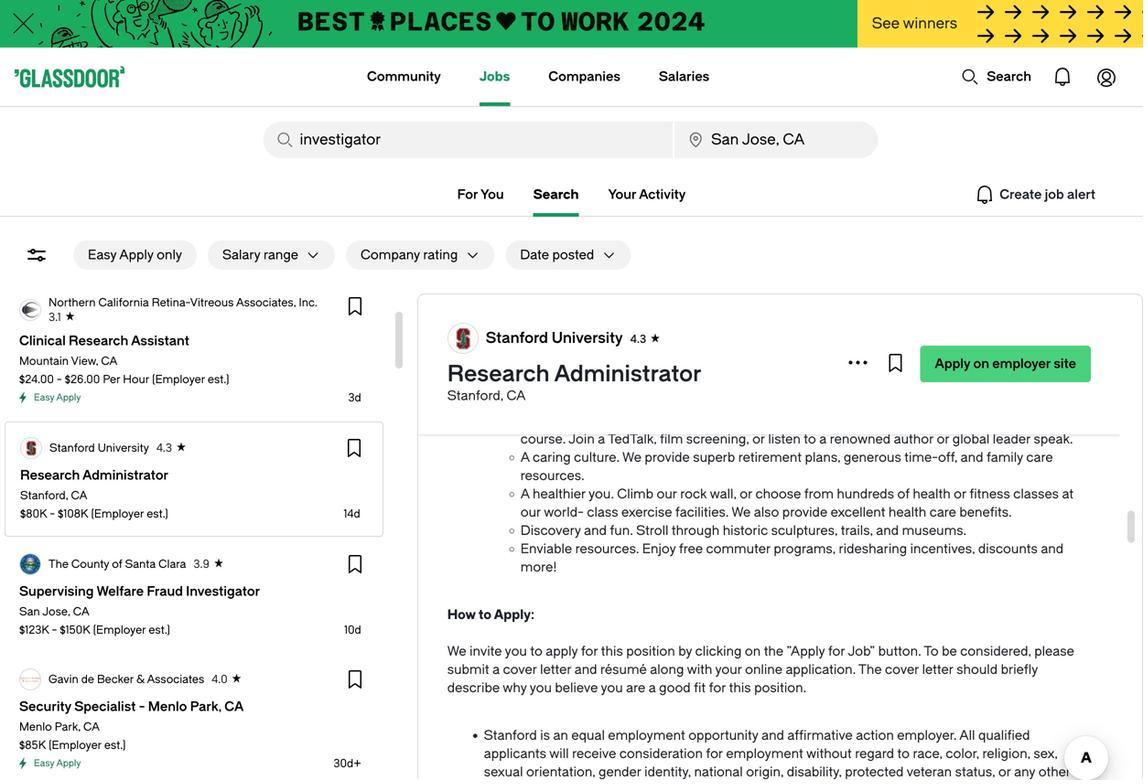 Task type: vqa. For each thing, say whether or not it's contained in the screenshot.
and inside the Stanford is an equal employment opportunity and affirmative action employer. All qualified applicants will receive consideration for employment without regard to race, color, religion, sex, sexual orientation, gender identity, national origin, disability, protected veteran status, or any oth
yes



Task type: describe. For each thing, give the bounding box(es) containing it.
associates
[[147, 674, 204, 687]]

- for view,
[[57, 373, 62, 386]]

any
[[1014, 765, 1035, 780]]

4.3 inside jobs list element
[[156, 442, 172, 455]]

time-
[[905, 450, 938, 465]]

your
[[608, 187, 636, 202]]

apply inside "button"
[[119, 248, 153, 263]]

through
[[672, 524, 720, 539]]

fun.
[[610, 524, 633, 539]]

30d+
[[333, 758, 361, 771]]

administrator
[[554, 362, 702, 387]]

to right how
[[479, 608, 492, 623]]

date posted
[[520, 248, 594, 263]]

and down global
[[961, 450, 984, 465]]

search inside button
[[987, 69, 1032, 84]]

screening,
[[686, 432, 749, 447]]

the county of santa clara
[[49, 558, 186, 571]]

career
[[685, 414, 724, 429]]

stanford, ca $80k - $108k (employer est.)
[[20, 490, 168, 521]]

gender
[[599, 765, 641, 780]]

gavin de becker & associates
[[49, 674, 204, 687]]

retirement
[[738, 450, 802, 465]]

0 horizontal spatial employment
[[608, 729, 685, 744]]

leader
[[993, 432, 1031, 447]]

2 vertical spatial we
[[732, 505, 751, 520]]

0 vertical spatial our
[[657, 487, 677, 502]]

becker
[[97, 674, 134, 687]]

or left fitness
[[954, 487, 967, 502]]

1 horizontal spatial employment
[[726, 747, 803, 762]]

why stanford is for you:
[[447, 311, 597, 326]]

equal
[[571, 729, 605, 744]]

northern california retina-vitreous associates, inc.
[[49, 297, 318, 309]]

world-
[[544, 505, 584, 520]]

see
[[872, 15, 900, 32]]

orientation,
[[526, 765, 595, 780]]

reimbursement,
[[917, 414, 1014, 429]]

enjoy
[[642, 542, 676, 557]]

gavin
[[49, 674, 78, 687]]

menlo
[[19, 721, 52, 734]]

caring
[[533, 450, 571, 465]]

and inside stanford is an equal employment opportunity and affirmative action employer. all qualified applicants will receive consideration for employment without regard to race, color, religion, sex, sexual orientation, gender identity, national origin, disability, protected veteran status, or any oth
[[762, 729, 784, 744]]

jobs link
[[480, 48, 510, 106]]

why
[[447, 311, 475, 326]]

jobs
[[480, 69, 510, 84]]

1 vertical spatial provide
[[782, 505, 828, 520]]

$108k
[[58, 508, 88, 521]]

gavin de becker & associates logo image
[[20, 670, 40, 690]]

stanford right why
[[478, 311, 534, 326]]

to up join
[[579, 414, 592, 429]]

class
[[587, 505, 618, 520]]

facilities.
[[675, 505, 729, 520]]

est.) inside menlo park, ca $85k (employer est.)
[[104, 740, 126, 752]]

from
[[804, 487, 834, 502]]

fitness
[[970, 487, 1010, 502]]

an
[[553, 729, 568, 744]]

ca for menlo park, ca $85k (employer est.)
[[83, 721, 100, 734]]

northern california retina-vitreous associates, inc. logo image
[[20, 300, 40, 320]]

1 vertical spatial resources.
[[575, 542, 639, 557]]

de
[[81, 674, 94, 687]]

rock
[[680, 487, 707, 502]]

apply down menlo park, ca $85k (employer est.)
[[56, 759, 81, 769]]

classes
[[1014, 487, 1059, 502]]

renowned
[[830, 432, 891, 447]]

1 horizontal spatial a
[[819, 432, 827, 447]]

religion,
[[983, 747, 1031, 762]]

generous
[[844, 450, 901, 465]]

san jose, ca $123k - $150k (employer est.)
[[19, 606, 170, 637]]

1 vertical spatial programs,
[[774, 542, 836, 557]]

or inside stanford is an equal employment opportunity and affirmative action employer. all qualified applicants will receive consideration for employment without regard to race, color, religion, sex, sexual orientation, gender identity, national origin, disability, protected veteran status, or any oth
[[999, 765, 1011, 780]]

1 horizontal spatial stanford university logo image
[[448, 324, 478, 353]]

identity,
[[645, 765, 691, 780]]

on
[[973, 357, 990, 372]]

author
[[894, 432, 934, 447]]

of inside jobs list element
[[112, 558, 122, 571]]

stanford down 'why stanford is for you:'
[[486, 330, 548, 347]]

1 vertical spatial our
[[521, 505, 541, 520]]

1 a from the top
[[521, 450, 530, 465]]

ca inside stanford, ca $80k - $108k (employer est.)
[[71, 490, 87, 503]]

you
[[481, 187, 504, 202]]

easy for northern
[[34, 393, 54, 403]]

per
[[103, 373, 120, 386]]

will
[[549, 747, 569, 762]]

$26.00
[[65, 373, 100, 386]]

without
[[806, 747, 852, 762]]

university inside jobs list element
[[98, 442, 149, 455]]

to up 'plans,'
[[804, 432, 816, 447]]

3d
[[348, 392, 361, 405]]

10d
[[344, 624, 361, 637]]

1 vertical spatial health
[[889, 505, 927, 520]]

see winners link
[[857, 0, 1143, 49]]

apply inside button
[[935, 357, 970, 372]]

california
[[98, 297, 149, 309]]

of inside freedom to grow. we offer career development programs, tuition reimbursement, or audit a course. join a tedtalk, film screening, or listen to a renowned author or global leader speak. a caring culture. we provide superb retirement plans, generous time-off, and family care resources. a healthier you. climb our rock wall, or choose from hundreds of health or fitness classes at our world- class exercise facilities. we also provide excellent health care benefits. discovery and fun. stroll through historic sculptures, trails, and museums. enviable resources. enjoy free commuter programs, ridesharing incentives, discounts and more!
[[897, 487, 910, 502]]

sex,
[[1034, 747, 1058, 762]]

0 horizontal spatial provide
[[645, 450, 690, 465]]

off,
[[938, 450, 958, 465]]

none field search keyword
[[263, 122, 673, 158]]

jobs list element
[[4, 165, 384, 781]]

offer
[[653, 414, 682, 429]]

listen
[[768, 432, 801, 447]]

&
[[136, 674, 145, 687]]

$24.00
[[19, 373, 54, 386]]

san
[[19, 606, 40, 619]]

rating
[[423, 248, 458, 263]]

superb
[[693, 450, 735, 465]]

easy apply only
[[88, 248, 182, 263]]

easy apply for (employer
[[34, 759, 81, 769]]

date
[[520, 248, 549, 263]]

company rating button
[[346, 241, 458, 270]]

salaries link
[[659, 48, 710, 106]]

global
[[953, 432, 990, 447]]

0 vertical spatial resources.
[[521, 469, 585, 484]]

and right discounts
[[1041, 542, 1064, 557]]

you:
[[571, 311, 597, 326]]

stanford university inside jobs list element
[[49, 442, 149, 455]]

your activity link
[[608, 184, 686, 206]]

culture.
[[574, 450, 620, 465]]



Task type: locate. For each thing, give the bounding box(es) containing it.
disability,
[[787, 765, 842, 780]]

1 vertical spatial university
[[98, 442, 149, 455]]

our left rock
[[657, 487, 677, 502]]

$123k
[[19, 624, 49, 637]]

the
[[49, 558, 69, 571]]

stanford university up stanford, ca $80k - $108k (employer est.)
[[49, 442, 149, 455]]

for
[[457, 187, 478, 202]]

for inside stanford is an equal employment opportunity and affirmative action employer. all qualified applicants will receive consideration for employment without regard to race, color, religion, sex, sexual orientation, gender identity, national origin, disability, protected veteran status, or any oth
[[706, 747, 723, 762]]

1 none field from the left
[[263, 122, 673, 158]]

commuter
[[706, 542, 771, 557]]

0 horizontal spatial stanford university logo image
[[21, 438, 41, 459]]

est.) inside mountain view, ca $24.00 - $26.00 per hour (employer est.)
[[208, 373, 229, 386]]

audit
[[1033, 414, 1063, 429]]

date posted button
[[505, 241, 594, 270]]

1 horizontal spatial our
[[657, 487, 677, 502]]

1 horizontal spatial search
[[987, 69, 1032, 84]]

you.
[[589, 487, 614, 502]]

stanford inside jobs list element
[[49, 442, 95, 455]]

programs, down sculptures,
[[774, 542, 836, 557]]

to inside stanford is an equal employment opportunity and affirmative action employer. all qualified applicants will receive consideration for employment without regard to race, color, religion, sex, sexual orientation, gender identity, national origin, disability, protected veteran status, or any oth
[[897, 747, 910, 762]]

- inside mountain view, ca $24.00 - $26.00 per hour (employer est.)
[[57, 373, 62, 386]]

easy for gavin
[[34, 759, 54, 769]]

a
[[1066, 414, 1073, 429], [598, 432, 605, 447], [819, 432, 827, 447]]

apply
[[119, 248, 153, 263], [935, 357, 970, 372], [56, 393, 81, 403], [56, 759, 81, 769]]

0 horizontal spatial search
[[533, 187, 579, 202]]

easy apply for -
[[34, 393, 81, 403]]

apply on employer site
[[935, 357, 1076, 372]]

1 vertical spatial care
[[930, 505, 956, 520]]

1 horizontal spatial for
[[706, 747, 723, 762]]

resources. down fun.
[[575, 542, 639, 557]]

1 horizontal spatial of
[[897, 487, 910, 502]]

(employer inside menlo park, ca $85k (employer est.)
[[49, 740, 101, 752]]

0 horizontal spatial 4.3
[[156, 442, 172, 455]]

search down see winners link
[[987, 69, 1032, 84]]

regard
[[855, 747, 894, 762]]

a up culture.
[[598, 432, 605, 447]]

ca down research
[[507, 389, 526, 404]]

none field search location
[[675, 122, 878, 158]]

1 vertical spatial -
[[50, 508, 55, 521]]

1 horizontal spatial care
[[1026, 450, 1053, 465]]

0 vertical spatial easy apply
[[34, 393, 81, 403]]

for you link
[[457, 184, 504, 206]]

provide up sculptures,
[[782, 505, 828, 520]]

stanford university logo image up research
[[448, 324, 478, 353]]

range
[[264, 248, 298, 263]]

2 vertical spatial -
[[52, 624, 57, 637]]

(employer
[[152, 373, 205, 386], [91, 508, 144, 521], [93, 624, 146, 637], [49, 740, 101, 752]]

see winners
[[872, 15, 958, 32]]

site
[[1054, 357, 1076, 372]]

1 vertical spatial stanford university logo image
[[21, 438, 41, 459]]

search button
[[952, 59, 1041, 95]]

lottie animation container image
[[294, 48, 368, 104], [294, 48, 368, 104], [1041, 55, 1085, 99], [1041, 55, 1085, 99], [1085, 55, 1129, 99], [1085, 55, 1129, 99], [961, 68, 980, 86], [961, 68, 980, 86]]

care
[[1026, 450, 1053, 465], [930, 505, 956, 520]]

3.9
[[193, 558, 209, 571]]

(employer inside mountain view, ca $24.00 - $26.00 per hour (employer est.)
[[152, 373, 205, 386]]

1 vertical spatial we
[[622, 450, 642, 465]]

0 vertical spatial we
[[630, 414, 650, 429]]

0 vertical spatial easy
[[88, 248, 117, 263]]

search up date posted
[[533, 187, 579, 202]]

(employer inside san jose, ca $123k - $150k (employer est.)
[[93, 624, 146, 637]]

apply left only at the left top
[[119, 248, 153, 263]]

stanford, up $80k
[[20, 490, 68, 503]]

or down the religion,
[[999, 765, 1011, 780]]

0 horizontal spatial care
[[930, 505, 956, 520]]

vitreous
[[190, 297, 234, 309]]

to left race,
[[897, 747, 910, 762]]

discovery
[[521, 524, 581, 539]]

exercise
[[622, 505, 672, 520]]

1 horizontal spatial provide
[[782, 505, 828, 520]]

0 vertical spatial stanford university
[[486, 330, 623, 347]]

1 vertical spatial easy apply
[[34, 759, 81, 769]]

for up the national
[[706, 747, 723, 762]]

search link
[[533, 184, 579, 206]]

1 vertical spatial stanford university
[[49, 442, 149, 455]]

4.3 up administrator
[[630, 333, 646, 346]]

0 vertical spatial a
[[521, 450, 530, 465]]

for
[[550, 311, 568, 326], [706, 747, 723, 762]]

employment up consideration
[[608, 729, 685, 744]]

we
[[630, 414, 650, 429], [622, 450, 642, 465], [732, 505, 751, 520]]

(employer right $150k
[[93, 624, 146, 637]]

3.1
[[49, 311, 61, 324]]

development
[[727, 414, 807, 429]]

only
[[157, 248, 182, 263]]

affirmative
[[788, 729, 853, 744]]

also
[[754, 505, 779, 520]]

receive
[[572, 747, 616, 762]]

- inside stanford, ca $80k - $108k (employer est.)
[[50, 508, 55, 521]]

and up ridesharing
[[876, 524, 899, 539]]

choose
[[756, 487, 801, 502]]

of left santa
[[112, 558, 122, 571]]

stanford up stanford, ca $80k - $108k (employer est.)
[[49, 442, 95, 455]]

university down you:
[[552, 330, 623, 347]]

ca for mountain view, ca $24.00 - $26.00 per hour (employer est.)
[[101, 355, 117, 368]]

easy inside "button"
[[88, 248, 117, 263]]

of
[[897, 487, 910, 502], [112, 558, 122, 571]]

is
[[537, 311, 548, 326], [540, 729, 550, 744]]

stroll
[[636, 524, 669, 539]]

1 vertical spatial is
[[540, 729, 550, 744]]

(employer down the park,
[[49, 740, 101, 752]]

0 horizontal spatial a
[[598, 432, 605, 447]]

stanford university logo image
[[448, 324, 478, 353], [21, 438, 41, 459]]

at
[[1062, 487, 1074, 502]]

university up stanford, ca $80k - $108k (employer est.)
[[98, 442, 149, 455]]

companies link
[[549, 48, 621, 106]]

- right $24.00
[[57, 373, 62, 386]]

stanford university down you:
[[486, 330, 623, 347]]

benefits.
[[960, 505, 1012, 520]]

of right hundreds
[[897, 487, 910, 502]]

a left healthier on the bottom of page
[[521, 487, 530, 502]]

ca up $150k
[[73, 606, 89, 619]]

1 vertical spatial for
[[706, 747, 723, 762]]

or up leader
[[1017, 414, 1029, 429]]

is left an
[[540, 729, 550, 744]]

(employer right hour
[[152, 373, 205, 386]]

a right audit
[[1066, 414, 1073, 429]]

museums.
[[902, 524, 967, 539]]

0 vertical spatial provide
[[645, 450, 690, 465]]

sexual
[[484, 765, 523, 780]]

or
[[1017, 414, 1029, 429], [752, 432, 765, 447], [937, 432, 950, 447], [740, 487, 752, 502], [954, 487, 967, 502], [999, 765, 1011, 780]]

0 horizontal spatial none field
[[263, 122, 673, 158]]

stanford inside stanford is an equal employment opportunity and affirmative action employer. all qualified applicants will receive consideration for employment without regard to race, color, religion, sex, sexual orientation, gender identity, national origin, disability, protected veteran status, or any oth
[[484, 729, 537, 744]]

care down speak.
[[1026, 450, 1053, 465]]

$80k
[[20, 508, 47, 521]]

(employer right $108k
[[91, 508, 144, 521]]

easy up california
[[88, 248, 117, 263]]

join
[[569, 432, 595, 447]]

1 vertical spatial of
[[112, 558, 122, 571]]

health
[[913, 487, 951, 502], [889, 505, 927, 520]]

easy apply down $85k
[[34, 759, 81, 769]]

ca inside mountain view, ca $24.00 - $26.00 per hour (employer est.)
[[101, 355, 117, 368]]

Search location field
[[675, 122, 878, 158]]

4.3 down mountain view, ca $24.00 - $26.00 per hour (employer est.)
[[156, 442, 172, 455]]

stanford, down research
[[447, 389, 503, 404]]

company
[[361, 248, 420, 263]]

ca right the park,
[[83, 721, 100, 734]]

programs, up renowned
[[810, 414, 872, 429]]

est.) inside san jose, ca $123k - $150k (employer est.)
[[149, 624, 170, 637]]

consideration
[[620, 747, 703, 762]]

2 a from the top
[[521, 487, 530, 502]]

excellent
[[831, 505, 886, 520]]

0 vertical spatial -
[[57, 373, 62, 386]]

easy apply only button
[[73, 241, 197, 270]]

salary
[[222, 248, 260, 263]]

None field
[[263, 122, 673, 158], [675, 122, 878, 158]]

1 vertical spatial search
[[533, 187, 579, 202]]

stanford, inside stanford, ca $80k - $108k (employer est.)
[[20, 490, 68, 503]]

0 horizontal spatial our
[[521, 505, 541, 520]]

4.3
[[630, 333, 646, 346], [156, 442, 172, 455]]

est.) up clara
[[147, 508, 168, 521]]

0 vertical spatial of
[[897, 487, 910, 502]]

0 horizontal spatial stanford,
[[20, 490, 68, 503]]

employer.
[[897, 729, 957, 744]]

2 horizontal spatial a
[[1066, 414, 1073, 429]]

we up historic
[[732, 505, 751, 520]]

0 vertical spatial care
[[1026, 450, 1053, 465]]

and up origin,
[[762, 729, 784, 744]]

programs,
[[810, 414, 872, 429], [774, 542, 836, 557]]

and down class
[[584, 524, 607, 539]]

we up tedtalk,
[[630, 414, 650, 429]]

tuition
[[875, 414, 914, 429]]

1 vertical spatial employment
[[726, 747, 803, 762]]

employment up origin,
[[726, 747, 803, 762]]

2 easy apply from the top
[[34, 759, 81, 769]]

associates,
[[236, 297, 296, 309]]

0 horizontal spatial university
[[98, 442, 149, 455]]

your activity
[[608, 187, 686, 202]]

or down development
[[752, 432, 765, 447]]

is left you:
[[537, 311, 548, 326]]

apply down $26.00
[[56, 393, 81, 403]]

our
[[657, 487, 677, 502], [521, 505, 541, 520]]

easy down $24.00
[[34, 393, 54, 403]]

0 vertical spatial health
[[913, 487, 951, 502]]

healthier
[[533, 487, 586, 502]]

view,
[[71, 355, 98, 368]]

stanford, inside the research administrator stanford, ca
[[447, 389, 503, 404]]

1 vertical spatial easy
[[34, 393, 54, 403]]

more!
[[521, 560, 557, 575]]

(employer inside stanford, ca $80k - $108k (employer est.)
[[91, 508, 144, 521]]

provide down film
[[645, 450, 690, 465]]

discounts
[[978, 542, 1038, 557]]

for left you:
[[550, 311, 568, 326]]

opportunity
[[689, 729, 758, 744]]

1 vertical spatial stanford,
[[20, 490, 68, 503]]

easy apply down $24.00
[[34, 393, 81, 403]]

0 horizontal spatial of
[[112, 558, 122, 571]]

est.) inside stanford, ca $80k - $108k (employer est.)
[[147, 508, 168, 521]]

0 horizontal spatial for
[[550, 311, 568, 326]]

salary range button
[[208, 241, 298, 270]]

stanford is an equal employment opportunity and affirmative action employer. all qualified applicants will receive consideration for employment without regard to race, color, religion, sex, sexual orientation, gender identity, national origin, disability, protected veteran status, or any oth
[[484, 729, 1071, 781]]

apply on employer site button
[[920, 346, 1091, 383]]

is inside stanford is an equal employment opportunity and affirmative action employer. all qualified applicants will receive consideration for employment without regard to race, color, religion, sex, sexual orientation, gender identity, national origin, disability, protected veteran status, or any oth
[[540, 729, 550, 744]]

we down tedtalk,
[[622, 450, 642, 465]]

ca for san jose, ca $123k - $150k (employer est.)
[[73, 606, 89, 619]]

1 easy apply from the top
[[34, 393, 81, 403]]

1 horizontal spatial university
[[552, 330, 623, 347]]

1 horizontal spatial 4.3
[[630, 333, 646, 346]]

status,
[[955, 765, 995, 780]]

2 none field from the left
[[675, 122, 878, 158]]

ca up per
[[101, 355, 117, 368]]

ca inside the research administrator stanford, ca
[[507, 389, 526, 404]]

1 horizontal spatial stanford university
[[486, 330, 623, 347]]

0 vertical spatial stanford,
[[447, 389, 503, 404]]

0 vertical spatial programs,
[[810, 414, 872, 429]]

est.) up associates at left
[[149, 624, 170, 637]]

1 horizontal spatial stanford,
[[447, 389, 503, 404]]

resources. down the caring
[[521, 469, 585, 484]]

care up museums.
[[930, 505, 956, 520]]

open filter menu image
[[26, 244, 48, 266]]

action
[[856, 729, 894, 744]]

tedtalk,
[[608, 432, 657, 447]]

$150k
[[60, 624, 90, 637]]

0 vertical spatial university
[[552, 330, 623, 347]]

0 vertical spatial for
[[550, 311, 568, 326]]

0 vertical spatial search
[[987, 69, 1032, 84]]

est.) down vitreous
[[208, 373, 229, 386]]

- inside san jose, ca $123k - $150k (employer est.)
[[52, 624, 57, 637]]

2 vertical spatial easy
[[34, 759, 54, 769]]

0 vertical spatial 4.3
[[630, 333, 646, 346]]

1 vertical spatial 4.3
[[156, 442, 172, 455]]

ca inside san jose, ca $123k - $150k (employer est.)
[[73, 606, 89, 619]]

1 horizontal spatial none field
[[675, 122, 878, 158]]

hundreds
[[837, 487, 894, 502]]

- right $80k
[[50, 508, 55, 521]]

or right wall,
[[740, 487, 752, 502]]

1 vertical spatial a
[[521, 487, 530, 502]]

climb
[[617, 487, 654, 502]]

apply left the on
[[935, 357, 970, 372]]

winners
[[903, 15, 958, 32]]

stanford university logo image inside jobs list element
[[21, 438, 41, 459]]

enviable
[[521, 542, 572, 557]]

0 vertical spatial is
[[537, 311, 548, 326]]

stanford university logo image up $80k
[[21, 438, 41, 459]]

a down the course.
[[521, 450, 530, 465]]

mountain
[[19, 355, 69, 368]]

0 vertical spatial employment
[[608, 729, 685, 744]]

- for jose,
[[52, 624, 57, 637]]

- down the jose,
[[52, 624, 57, 637]]

our up discovery
[[521, 505, 541, 520]]

menlo park, ca $85k (employer est.)
[[19, 721, 126, 752]]

stanford up applicants
[[484, 729, 537, 744]]

santa
[[125, 558, 156, 571]]

est.) down becker
[[104, 740, 126, 752]]

a up 'plans,'
[[819, 432, 827, 447]]

0 vertical spatial stanford university logo image
[[448, 324, 478, 353]]

easy down $85k
[[34, 759, 54, 769]]

est.)
[[208, 373, 229, 386], [147, 508, 168, 521], [149, 624, 170, 637], [104, 740, 126, 752]]

0 horizontal spatial stanford university
[[49, 442, 149, 455]]

Search keyword field
[[263, 122, 673, 158]]

the county of santa clara logo image
[[20, 555, 40, 575]]

applicants
[[484, 747, 546, 762]]

ca inside menlo park, ca $85k (employer est.)
[[83, 721, 100, 734]]

or up the off,
[[937, 432, 950, 447]]

4.0
[[212, 674, 228, 687]]

ca up $108k
[[71, 490, 87, 503]]



